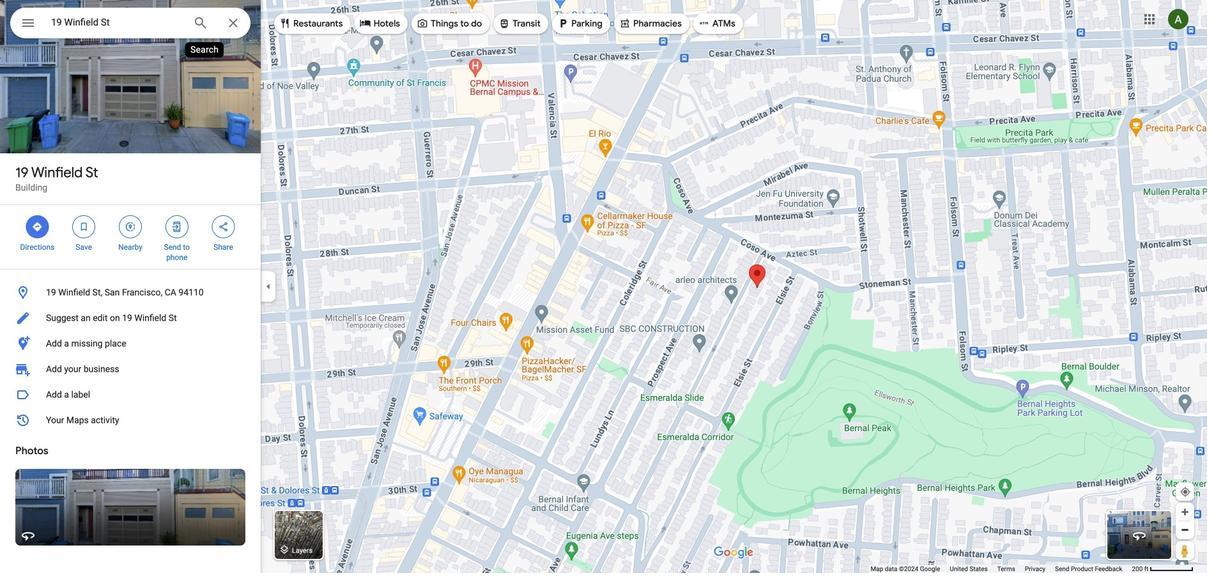 Task type: locate. For each thing, give the bounding box(es) containing it.
None field
[[51, 15, 183, 30]]

none search field inside google maps element
[[10, 8, 251, 42]]

google account: augustus odena  
(augustus@adept.ai) image
[[1169, 9, 1189, 29]]

zoom out image
[[1181, 525, 1190, 535]]

collapse side panel image
[[261, 280, 276, 294]]

None search field
[[10, 8, 251, 42]]

zoom in image
[[1181, 508, 1190, 517]]

main content
[[0, 0, 261, 573]]

show street view coverage image
[[1176, 541, 1195, 561]]

google maps element
[[0, 0, 1208, 573]]



Task type: describe. For each thing, give the bounding box(es) containing it.
none field inside 19 winfield st field
[[51, 15, 183, 30]]

actions for 19 winfield st region
[[0, 205, 261, 269]]

19 Winfield St field
[[10, 8, 251, 42]]

street view image
[[1132, 528, 1147, 543]]

show your location image
[[1180, 486, 1192, 498]]



Task type: vqa. For each thing, say whether or not it's contained in the screenshot.
Map
no



